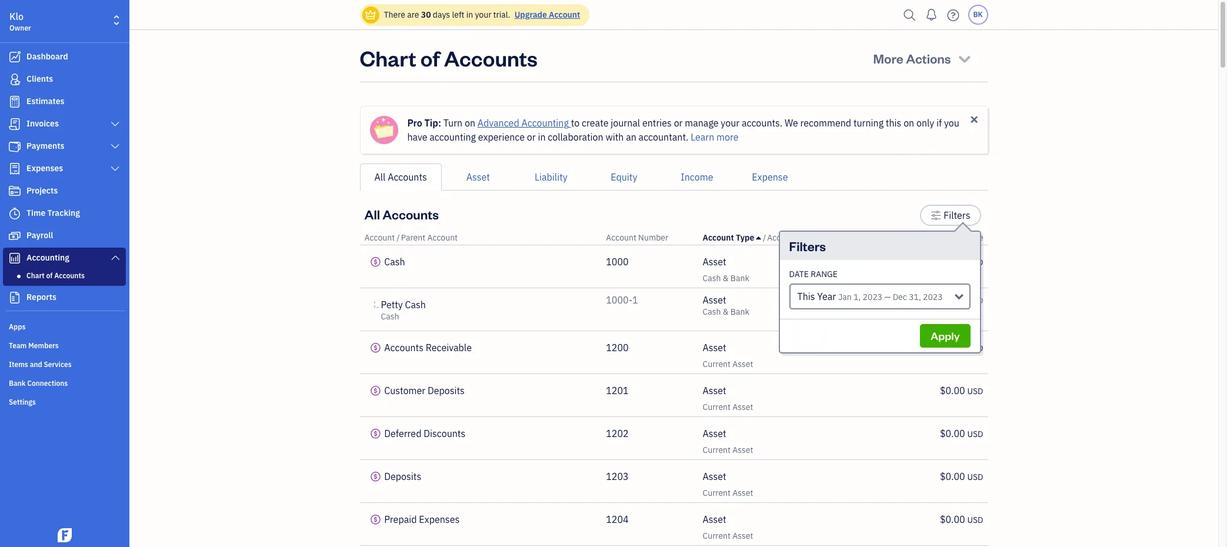 Task type: vqa. For each thing, say whether or not it's contained in the screenshot.


Task type: locate. For each thing, give the bounding box(es) containing it.
liability
[[535, 171, 568, 183]]

7 usd from the top
[[968, 515, 984, 526]]

pro tip: turn on advanced accounting
[[408, 117, 569, 129]]

on right the turn
[[465, 117, 476, 129]]

0 horizontal spatial 2023
[[863, 292, 883, 303]]

2 vertical spatial chevron large down image
[[110, 164, 121, 174]]

0 vertical spatial your
[[475, 9, 492, 20]]

payroll
[[26, 230, 53, 241]]

accounts down petty cash cash
[[385, 342, 424, 354]]

usd for 1000
[[968, 257, 984, 268]]

0 horizontal spatial type
[[736, 233, 755, 243]]

type right the sub
[[816, 233, 834, 243]]

1 chevron large down image from the top
[[110, 119, 121, 129]]

1 horizontal spatial or
[[674, 117, 683, 129]]

experience
[[478, 131, 525, 143]]

year
[[818, 291, 837, 303]]

1 usd from the top
[[968, 257, 984, 268]]

advanced
[[478, 117, 520, 129]]

3 chevron large down image from the top
[[110, 164, 121, 174]]

more
[[717, 131, 739, 143]]

expenses down payments
[[26, 163, 63, 174]]

1 vertical spatial all accounts
[[365, 206, 439, 223]]

current for 1201
[[703, 402, 731, 413]]

1
[[633, 294, 638, 306]]

0 vertical spatial accounting
[[522, 117, 569, 129]]

apps
[[9, 323, 26, 331]]

0 horizontal spatial expenses
[[26, 163, 63, 174]]

5 $0.00 from the top
[[941, 428, 966, 440]]

1 vertical spatial deposits
[[385, 471, 422, 483]]

freshbooks image
[[55, 529, 74, 543]]

on right this
[[904, 117, 915, 129]]

2023 right 31, on the right bottom
[[924, 292, 943, 303]]

services
[[44, 360, 72, 369]]

usd for 1202
[[968, 429, 984, 440]]

chart up reports
[[26, 271, 45, 280]]

projects
[[26, 185, 58, 196]]

0 vertical spatial chevron large down image
[[110, 119, 121, 129]]

sub
[[800, 233, 814, 243]]

1 horizontal spatial /
[[763, 233, 767, 243]]

all accounts up the account / parent account
[[365, 206, 439, 223]]

1 vertical spatial of
[[46, 271, 53, 280]]

all accounts down "have"
[[375, 171, 427, 183]]

filters right settings icon
[[944, 210, 971, 221]]

team
[[9, 341, 27, 350]]

0 vertical spatial asset cash & bank
[[703, 256, 750, 284]]

&
[[723, 273, 729, 284], [723, 307, 729, 317]]

client image
[[8, 74, 22, 85]]

$0.00 for 1203
[[941, 471, 966, 483]]

4 $0.00 from the top
[[941, 385, 966, 397]]

accounting down the 'payroll'
[[26, 253, 69, 263]]

0 horizontal spatial /
[[397, 233, 400, 243]]

this year jan 1, 2023 — dec 31, 2023
[[798, 291, 943, 303]]

expenses inside the main element
[[26, 163, 63, 174]]

1 vertical spatial your
[[721, 117, 740, 129]]

5 $0.00 usd from the top
[[941, 428, 984, 440]]

expense button
[[734, 164, 807, 191]]

there are 30 days left in your trial. upgrade account
[[384, 9, 581, 20]]

time tracking link
[[3, 203, 126, 224]]

an
[[626, 131, 637, 143]]

freshbooks balance
[[909, 233, 984, 243]]

1204
[[606, 514, 629, 526]]

0 horizontal spatial or
[[527, 131, 536, 143]]

4 usd from the top
[[968, 386, 984, 397]]

usd for 1200
[[968, 343, 984, 354]]

0 vertical spatial bank
[[731, 273, 750, 284]]

0 vertical spatial all accounts
[[375, 171, 427, 183]]

account right 'parent'
[[428, 233, 458, 243]]

2 asset cash & bank from the top
[[703, 294, 750, 317]]

—
[[885, 292, 891, 303]]

1 horizontal spatial chart
[[360, 44, 417, 72]]

of down 30
[[421, 44, 440, 72]]

1 $0.00 usd from the top
[[941, 256, 984, 268]]

3 asset current asset from the top
[[703, 428, 754, 456]]

$0.00 for 1000-1
[[941, 294, 966, 306]]

members
[[28, 341, 59, 350]]

1 vertical spatial in
[[538, 131, 546, 143]]

accounting left to
[[522, 117, 569, 129]]

prepaid expenses
[[385, 514, 460, 526]]

1 vertical spatial bank
[[731, 307, 750, 317]]

1 horizontal spatial of
[[421, 44, 440, 72]]

3 $0.00 from the top
[[941, 342, 966, 354]]

chevron large down image
[[110, 119, 121, 129], [110, 142, 121, 151], [110, 164, 121, 174]]

1 & from the top
[[723, 273, 729, 284]]

klo
[[9, 11, 24, 22]]

chart
[[360, 44, 417, 72], [26, 271, 45, 280]]

0 horizontal spatial deposits
[[385, 471, 422, 483]]

3 current from the top
[[703, 445, 731, 456]]

2 $0.00 usd from the top
[[941, 294, 984, 306]]

account right caretup image
[[768, 233, 798, 243]]

tip:
[[425, 117, 441, 129]]

1 vertical spatial chart
[[26, 271, 45, 280]]

asset current asset for 1201
[[703, 385, 754, 413]]

2 asset current asset from the top
[[703, 385, 754, 413]]

chart of accounts down days
[[360, 44, 538, 72]]

0 horizontal spatial of
[[46, 271, 53, 280]]

$0.00 usd for 1000-1
[[941, 294, 984, 306]]

notifications image
[[923, 3, 942, 26]]

0 vertical spatial expenses
[[26, 163, 63, 174]]

settings link
[[3, 393, 126, 411]]

0 vertical spatial deposits
[[428, 385, 465, 397]]

asset current asset for 1203
[[703, 471, 754, 499]]

7 $0.00 usd from the top
[[941, 514, 984, 526]]

accounts down accounting "link"
[[54, 271, 85, 280]]

learn
[[691, 131, 715, 143]]

items
[[9, 360, 28, 369]]

1 vertical spatial all
[[365, 206, 380, 223]]

2 chevron large down image from the top
[[110, 142, 121, 151]]

chevron large down image inside the payments link
[[110, 142, 121, 151]]

1 horizontal spatial 2023
[[924, 292, 943, 303]]

your
[[475, 9, 492, 20], [721, 117, 740, 129]]

caretup image
[[757, 233, 761, 243]]

1 vertical spatial chevron large down image
[[110, 142, 121, 151]]

payment image
[[8, 141, 22, 152]]

deferred
[[385, 428, 422, 440]]

1 asset cash & bank from the top
[[703, 256, 750, 284]]

3 usd from the top
[[968, 343, 984, 354]]

2 current from the top
[[703, 402, 731, 413]]

days
[[433, 9, 450, 20]]

trial.
[[494, 9, 511, 20]]

accounts
[[444, 44, 538, 72], [388, 171, 427, 183], [383, 206, 439, 223], [54, 271, 85, 280], [385, 342, 424, 354]]

search image
[[901, 6, 920, 24]]

$0.00 for 1202
[[941, 428, 966, 440]]

expenses right prepaid
[[419, 514, 460, 526]]

0 horizontal spatial on
[[465, 117, 476, 129]]

1 vertical spatial chart of accounts
[[26, 271, 85, 280]]

Date Range field
[[790, 284, 971, 310]]

in inside to create journal entries or manage your accounts. we recommend turning this on only if  you have accounting experience or in collaboration with an accountant.
[[538, 131, 546, 143]]

1 $0.00 from the top
[[941, 256, 966, 268]]

time
[[26, 208, 45, 218]]

0 horizontal spatial your
[[475, 9, 492, 20]]

1 vertical spatial &
[[723, 307, 729, 317]]

bank connections link
[[3, 374, 126, 392]]

account up the 1000
[[606, 233, 637, 243]]

2 vertical spatial bank
[[9, 379, 26, 388]]

2 & from the top
[[723, 307, 729, 317]]

chevron large down image inside expenses link
[[110, 164, 121, 174]]

accountant.
[[639, 131, 689, 143]]

0 horizontal spatial chart of accounts
[[26, 271, 85, 280]]

1201
[[606, 385, 629, 397]]

2 on from the left
[[904, 117, 915, 129]]

usd for 1201
[[968, 386, 984, 397]]

payroll link
[[3, 225, 126, 247]]

2023 left —
[[863, 292, 883, 303]]

7 $0.00 from the top
[[941, 514, 966, 526]]

type
[[736, 233, 755, 243], [816, 233, 834, 243]]

reports
[[26, 292, 56, 303]]

0 vertical spatial in
[[467, 9, 473, 20]]

1 2023 from the left
[[863, 292, 883, 303]]

5 current from the top
[[703, 531, 731, 542]]

clients
[[26, 74, 53, 84]]

chevron large down image down invoices link
[[110, 142, 121, 151]]

0 horizontal spatial accounting
[[26, 253, 69, 263]]

1 on from the left
[[465, 117, 476, 129]]

4 $0.00 usd from the top
[[941, 385, 984, 397]]

journal
[[611, 117, 641, 129]]

0 horizontal spatial filters
[[790, 238, 826, 254]]

type left caretup image
[[736, 233, 755, 243]]

6 $0.00 from the top
[[941, 471, 966, 483]]

tracking
[[47, 208, 80, 218]]

chevron large down image for expenses
[[110, 164, 121, 174]]

1 vertical spatial accounting
[[26, 253, 69, 263]]

$0.00 for 1201
[[941, 385, 966, 397]]

chart of accounts
[[360, 44, 538, 72], [26, 271, 85, 280]]

1 type from the left
[[736, 233, 755, 243]]

liability button
[[515, 164, 588, 191]]

1 horizontal spatial accounting
[[522, 117, 569, 129]]

bank for 1000
[[731, 273, 750, 284]]

1 horizontal spatial in
[[538, 131, 546, 143]]

asset current asset for 1200
[[703, 342, 754, 370]]

all inside all accounts button
[[375, 171, 386, 183]]

0 vertical spatial &
[[723, 273, 729, 284]]

your for manage
[[721, 117, 740, 129]]

apps link
[[3, 318, 126, 336]]

5 asset current asset from the top
[[703, 514, 754, 542]]

only
[[917, 117, 935, 129]]

1 vertical spatial expenses
[[419, 514, 460, 526]]

1 horizontal spatial your
[[721, 117, 740, 129]]

recommend
[[801, 117, 852, 129]]

1 vertical spatial filters
[[790, 238, 826, 254]]

filters up the "date range"
[[790, 238, 826, 254]]

in down the advanced accounting link
[[538, 131, 546, 143]]

accounts down there are 30 days left in your trial. upgrade account
[[444, 44, 538, 72]]

all accounts button
[[360, 164, 442, 191]]

1 current from the top
[[703, 359, 731, 370]]

$0.00 usd for 1203
[[941, 471, 984, 483]]

0 vertical spatial chart of accounts
[[360, 44, 538, 72]]

account number
[[606, 233, 669, 243]]

2023
[[863, 292, 883, 303], [924, 292, 943, 303]]

1 horizontal spatial filters
[[944, 210, 971, 221]]

$0.00 usd for 1000
[[941, 256, 984, 268]]

chevron large down image up "projects" link
[[110, 164, 121, 174]]

chart of accounts down accounting "link"
[[26, 271, 85, 280]]

asset inside button
[[467, 171, 490, 183]]

account left caretup image
[[703, 233, 735, 243]]

accounts inside button
[[388, 171, 427, 183]]

1 horizontal spatial on
[[904, 117, 915, 129]]

account left 'parent'
[[365, 233, 395, 243]]

of up reports
[[46, 271, 53, 280]]

bank
[[731, 273, 750, 284], [731, 307, 750, 317], [9, 379, 26, 388]]

2 type from the left
[[816, 233, 834, 243]]

2 usd from the top
[[968, 296, 984, 306]]

learn more link
[[691, 131, 739, 143]]

usd for 1204
[[968, 515, 984, 526]]

your inside to create journal entries or manage your accounts. we recommend turning this on only if  you have accounting experience or in collaboration with an accountant.
[[721, 117, 740, 129]]

klo owner
[[9, 11, 31, 32]]

date range
[[790, 269, 838, 280]]

4 asset current asset from the top
[[703, 471, 754, 499]]

asset current asset
[[703, 342, 754, 370], [703, 385, 754, 413], [703, 428, 754, 456], [703, 471, 754, 499], [703, 514, 754, 542]]

deposits down deferred
[[385, 471, 422, 483]]

0 horizontal spatial in
[[467, 9, 473, 20]]

30
[[421, 9, 431, 20]]

in right left
[[467, 9, 473, 20]]

1 asset current asset from the top
[[703, 342, 754, 370]]

team members
[[9, 341, 59, 350]]

date
[[790, 269, 809, 280]]

3 $0.00 usd from the top
[[941, 342, 984, 354]]

expense
[[752, 171, 788, 183]]

1202
[[606, 428, 629, 440]]

5 usd from the top
[[968, 429, 984, 440]]

chevrondown image
[[957, 50, 973, 67]]

1 horizontal spatial type
[[816, 233, 834, 243]]

or down the advanced accounting link
[[527, 131, 536, 143]]

chart down there
[[360, 44, 417, 72]]

2 $0.00 from the top
[[941, 294, 966, 306]]

advanced accounting link
[[478, 117, 571, 129]]

6 $0.00 usd from the top
[[941, 471, 984, 483]]

chevron large down image up the payments link
[[110, 119, 121, 129]]

$0.00 usd for 1201
[[941, 385, 984, 397]]

owner
[[9, 24, 31, 32]]

/ left 'parent'
[[397, 233, 400, 243]]

filters inside 'dropdown button'
[[944, 210, 971, 221]]

your up more
[[721, 117, 740, 129]]

$0.00
[[941, 256, 966, 268], [941, 294, 966, 306], [941, 342, 966, 354], [941, 385, 966, 397], [941, 428, 966, 440], [941, 471, 966, 483], [941, 514, 966, 526]]

1000
[[606, 256, 629, 268]]

your left trial.
[[475, 9, 492, 20]]

0 vertical spatial all
[[375, 171, 386, 183]]

0 horizontal spatial chart
[[26, 271, 45, 280]]

or up the accountant.
[[674, 117, 683, 129]]

6 usd from the top
[[968, 472, 984, 483]]

turn
[[444, 117, 463, 129]]

deposits right customer
[[428, 385, 465, 397]]

1 vertical spatial asset cash & bank
[[703, 294, 750, 317]]

bank for 1000-1
[[731, 307, 750, 317]]

/ right caretup image
[[763, 233, 767, 243]]

account for account type
[[703, 233, 735, 243]]

accounts down "have"
[[388, 171, 427, 183]]

there
[[384, 9, 406, 20]]

4 current from the top
[[703, 488, 731, 499]]

0 vertical spatial filters
[[944, 210, 971, 221]]

petty cash cash
[[381, 299, 426, 322]]

chevron large down image
[[110, 253, 121, 263]]

account right upgrade
[[549, 9, 581, 20]]



Task type: describe. For each thing, give the bounding box(es) containing it.
clients link
[[3, 69, 126, 90]]

money image
[[8, 230, 22, 242]]

timer image
[[8, 208, 22, 220]]

equity
[[611, 171, 638, 183]]

prepaid
[[385, 514, 417, 526]]

more actions
[[874, 50, 952, 67]]

settings
[[9, 398, 36, 407]]

0 vertical spatial chart
[[360, 44, 417, 72]]

income
[[681, 171, 714, 183]]

payments link
[[3, 136, 126, 157]]

accounting
[[430, 131, 476, 143]]

deferred discounts
[[385, 428, 466, 440]]

1 / from the left
[[397, 233, 400, 243]]

receivable
[[426, 342, 472, 354]]

main element
[[0, 0, 159, 547]]

accounts receivable
[[385, 342, 472, 354]]

to create journal entries or manage your accounts. we recommend turning this on only if  you have accounting experience or in collaboration with an accountant.
[[408, 117, 960, 143]]

collaboration
[[548, 131, 604, 143]]

0 vertical spatial of
[[421, 44, 440, 72]]

dec
[[893, 292, 908, 303]]

estimates
[[26, 96, 64, 107]]

account sub type
[[768, 233, 834, 243]]

all accounts inside all accounts button
[[375, 171, 427, 183]]

bk
[[974, 10, 983, 19]]

customer
[[385, 385, 426, 397]]

team members link
[[3, 337, 126, 354]]

1200
[[606, 342, 629, 354]]

invoices
[[26, 118, 59, 129]]

bk button
[[969, 5, 989, 25]]

account type button
[[703, 233, 761, 243]]

upgrade
[[515, 9, 547, 20]]

you
[[945, 117, 960, 129]]

$0.00 for 1000
[[941, 256, 966, 268]]

go to help image
[[944, 6, 963, 24]]

discounts
[[424, 428, 466, 440]]

$0.00 for 1200
[[941, 342, 966, 354]]

account for account / parent account
[[365, 233, 395, 243]]

this
[[798, 291, 816, 303]]

apply button
[[921, 324, 971, 348]]

chart image
[[8, 253, 22, 264]]

chart of accounts inside the main element
[[26, 271, 85, 280]]

crown image
[[365, 9, 377, 21]]

left
[[452, 9, 465, 20]]

$0.00 usd for 1200
[[941, 342, 984, 354]]

items and services link
[[3, 356, 126, 373]]

1 horizontal spatial chart of accounts
[[360, 44, 538, 72]]

dashboard link
[[3, 47, 126, 68]]

settings image
[[931, 208, 942, 223]]

more
[[874, 50, 904, 67]]

account for account sub type
[[768, 233, 798, 243]]

dashboard image
[[8, 51, 22, 63]]

reports link
[[3, 287, 126, 308]]

asset current asset for 1204
[[703, 514, 754, 542]]

1 horizontal spatial deposits
[[428, 385, 465, 397]]

1000-
[[606, 294, 633, 306]]

1 vertical spatial or
[[527, 131, 536, 143]]

income button
[[661, 164, 734, 191]]

more actions button
[[863, 44, 984, 72]]

with
[[606, 131, 624, 143]]

range
[[811, 269, 838, 280]]

dashboard
[[26, 51, 68, 62]]

entries
[[643, 117, 672, 129]]

estimate image
[[8, 96, 22, 108]]

petty
[[381, 299, 403, 311]]

1203
[[606, 471, 629, 483]]

chevron large down image for invoices
[[110, 119, 121, 129]]

accounting inside "link"
[[26, 253, 69, 263]]

accounts.
[[742, 117, 783, 129]]

$0.00 usd for 1202
[[941, 428, 984, 440]]

time tracking
[[26, 208, 80, 218]]

bank connections
[[9, 379, 68, 388]]

projects link
[[3, 181, 126, 202]]

invoice image
[[8, 118, 22, 130]]

expenses link
[[3, 158, 126, 180]]

account for account number
[[606, 233, 637, 243]]

1 horizontal spatial expenses
[[419, 514, 460, 526]]

on inside to create journal entries or manage your accounts. we recommend turning this on only if  you have accounting experience or in collaboration with an accountant.
[[904, 117, 915, 129]]

2 / from the left
[[763, 233, 767, 243]]

close image
[[970, 114, 980, 125]]

balance
[[954, 233, 984, 243]]

project image
[[8, 185, 22, 197]]

1,
[[854, 292, 861, 303]]

we
[[785, 117, 799, 129]]

equity button
[[588, 164, 661, 191]]

chart inside the main element
[[26, 271, 45, 280]]

this
[[886, 117, 902, 129]]

actions
[[907, 50, 952, 67]]

asset current asset for 1202
[[703, 428, 754, 456]]

current for 1204
[[703, 531, 731, 542]]

your for in
[[475, 9, 492, 20]]

1000-1
[[606, 294, 638, 306]]

parent
[[401, 233, 426, 243]]

asset cash & bank for 1000-1
[[703, 294, 750, 317]]

0 vertical spatial or
[[674, 117, 683, 129]]

$0.00 for 1204
[[941, 514, 966, 526]]

upgrade account link
[[513, 9, 581, 20]]

31,
[[910, 292, 922, 303]]

usd for 1000-1
[[968, 296, 984, 306]]

and
[[30, 360, 42, 369]]

connections
[[27, 379, 68, 388]]

usd for 1203
[[968, 472, 984, 483]]

invoices link
[[3, 114, 126, 135]]

chevron large down image for payments
[[110, 142, 121, 151]]

accounts inside the main element
[[54, 271, 85, 280]]

current for 1202
[[703, 445, 731, 456]]

bank inside the main element
[[9, 379, 26, 388]]

& for 1000
[[723, 273, 729, 284]]

expense image
[[8, 163, 22, 175]]

accounting link
[[3, 248, 126, 269]]

items and services
[[9, 360, 72, 369]]

freshbooks
[[909, 233, 952, 243]]

2 2023 from the left
[[924, 292, 943, 303]]

of inside the main element
[[46, 271, 53, 280]]

current for 1203
[[703, 488, 731, 499]]

& for 1000-1
[[723, 307, 729, 317]]

to
[[571, 117, 580, 129]]

jan
[[839, 292, 852, 303]]

accounts up the account / parent account
[[383, 206, 439, 223]]

chart of accounts link
[[5, 269, 124, 283]]

report image
[[8, 292, 22, 304]]

current for 1200
[[703, 359, 731, 370]]

if
[[937, 117, 943, 129]]

asset cash & bank for 1000
[[703, 256, 750, 284]]

pro
[[408, 117, 423, 129]]

$0.00 usd for 1204
[[941, 514, 984, 526]]

manage
[[685, 117, 719, 129]]

apply
[[931, 329, 960, 343]]

account / parent account
[[365, 233, 458, 243]]



